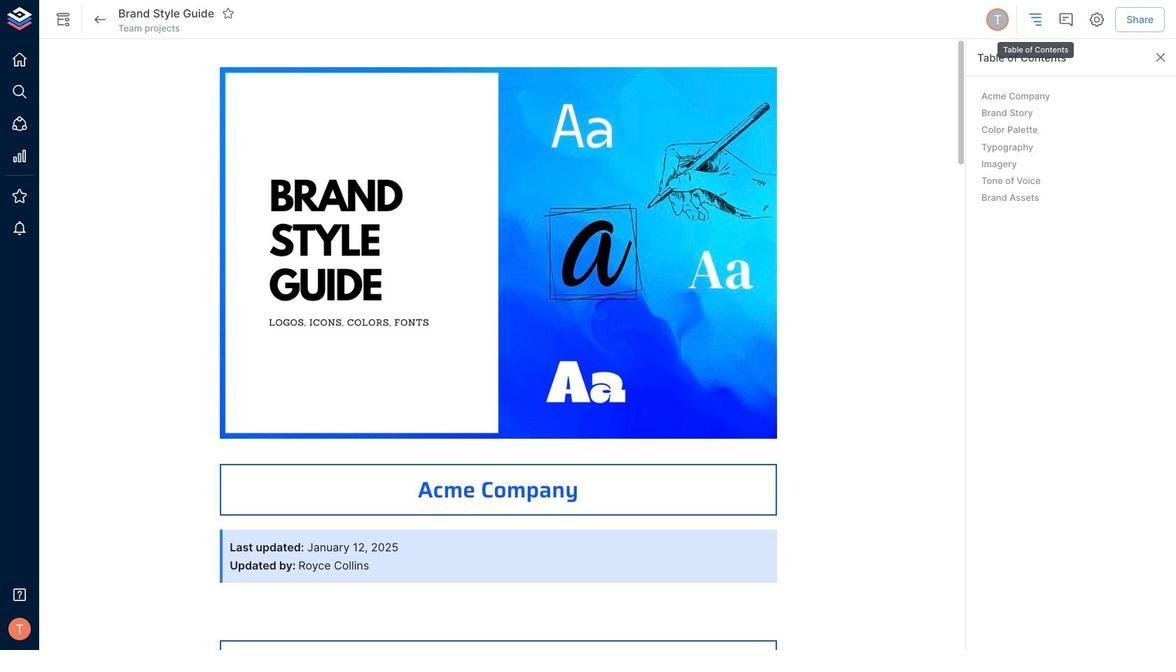 Task type: vqa. For each thing, say whether or not it's contained in the screenshot.
third help image from the bottom
no



Task type: locate. For each thing, give the bounding box(es) containing it.
tooltip
[[996, 32, 1076, 60]]

comments image
[[1058, 11, 1075, 28]]

show wiki image
[[55, 11, 71, 28]]



Task type: describe. For each thing, give the bounding box(es) containing it.
settings image
[[1089, 11, 1106, 28]]

table of contents image
[[1027, 11, 1044, 28]]

go back image
[[92, 11, 109, 28]]

favorite image
[[222, 7, 235, 20]]



